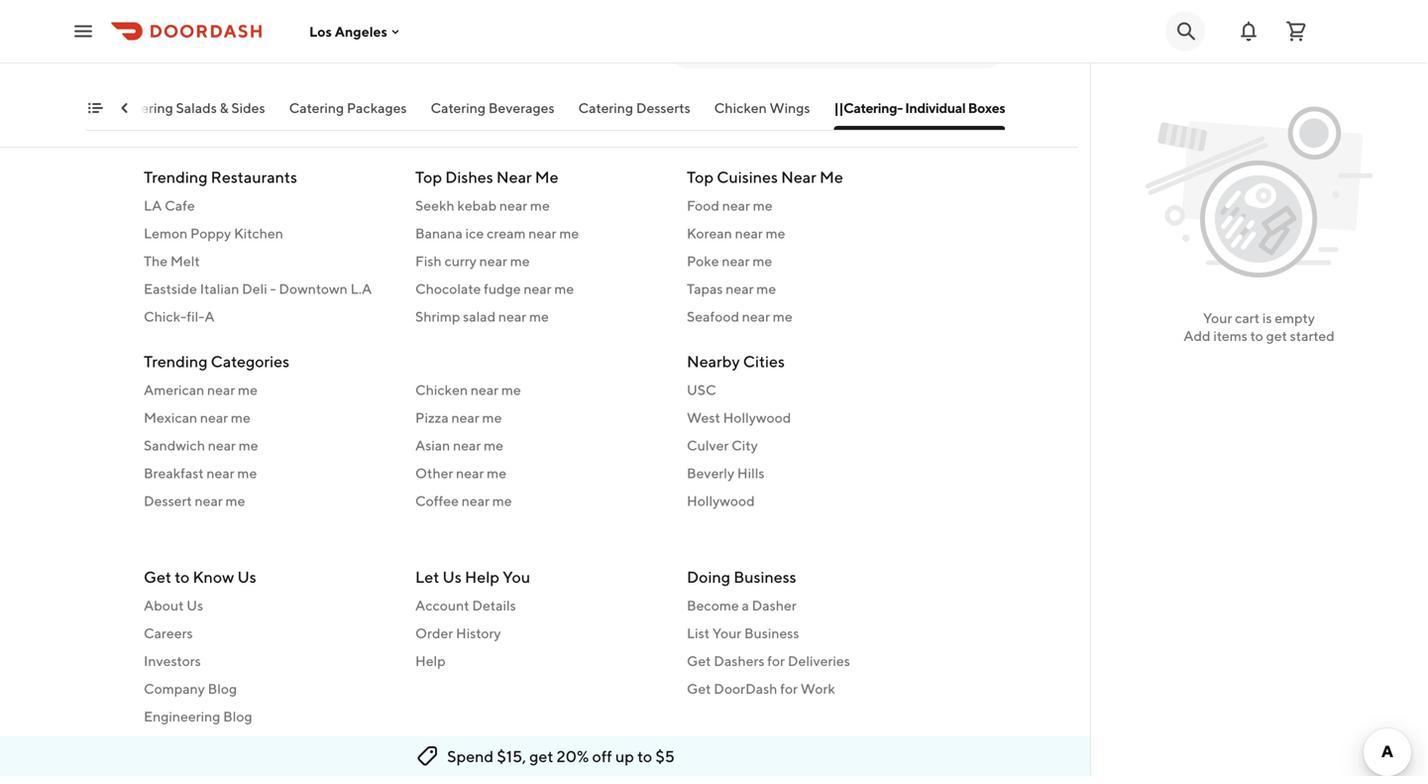 Task type: describe. For each thing, give the bounding box(es) containing it.
fudge
[[484, 281, 521, 297]]

poppy
[[190, 225, 231, 241]]

tapas near me link
[[687, 279, 935, 299]]

me for chicken near me
[[502, 382, 521, 398]]

me for seafood near me
[[773, 308, 793, 325]]

me for poke near me
[[753, 253, 773, 269]]

hollywood link
[[687, 491, 935, 511]]

us for about us
[[187, 597, 203, 614]]

- inside full menu 10:00 am - 3:30 pm
[[148, 46, 154, 62]]

me for mexican near me
[[231, 409, 251, 426]]

investors link
[[144, 651, 392, 671]]

italian
[[200, 281, 239, 297]]

order
[[415, 625, 453, 641]]

investors
[[144, 653, 201, 669]]

chicken for chicken near me
[[415, 382, 468, 398]]

seekh kebab near me
[[415, 197, 550, 214]]

seafood near me
[[687, 308, 793, 325]]

empty
[[1275, 310, 1316, 326]]

list your business
[[687, 625, 800, 641]]

dessert
[[144, 493, 192, 509]]

get for get doordash for work
[[687, 681, 711, 697]]

los angeles
[[309, 23, 388, 39]]

0 vertical spatial business
[[734, 568, 797, 586]]

become
[[687, 597, 739, 614]]

add
[[1184, 328, 1211, 344]]

west
[[687, 409, 721, 426]]

sandwich near me
[[144, 437, 258, 454]]

doing
[[687, 568, 731, 586]]

work
[[801, 681, 836, 697]]

catering for catering salads & sides
[[118, 100, 173, 116]]

become a dasher link
[[687, 596, 935, 616]]

me for coffee near me
[[493, 493, 512, 509]]

get to know us
[[144, 568, 257, 586]]

mexican near me link
[[144, 408, 392, 428]]

careers
[[144, 625, 193, 641]]

for for dashers
[[768, 653, 785, 669]]

coffee
[[415, 493, 459, 509]]

lemon
[[144, 225, 188, 241]]

american near me
[[144, 382, 258, 398]]

chicken for chicken wings
[[715, 100, 767, 116]]

me for asian near me
[[484, 437, 504, 454]]

near for american near me
[[207, 382, 235, 398]]

get doordash for work link
[[687, 679, 935, 699]]

individual
[[905, 100, 966, 116]]

is
[[1263, 310, 1272, 326]]

cities
[[743, 352, 785, 371]]

sides
[[231, 100, 265, 116]]

1 vertical spatial help
[[415, 653, 446, 669]]

your inside your cart is empty add items to get started
[[1204, 310, 1233, 326]]

banana ice cream near me
[[415, 225, 579, 241]]

culver city
[[687, 437, 758, 454]]

breakfast
[[144, 465, 204, 481]]

near for cuisines
[[781, 168, 817, 186]]

top cuisines near me
[[687, 168, 844, 186]]

full
[[85, 24, 113, 43]]

angeles
[[335, 23, 388, 39]]

trending for trending restaurants
[[144, 168, 208, 186]]

chicken wings
[[715, 100, 811, 116]]

company blog
[[144, 681, 237, 697]]

cream
[[487, 225, 526, 241]]

near for dishes
[[497, 168, 532, 186]]

near for other near me
[[456, 465, 484, 481]]

food near me link
[[687, 196, 935, 216]]

careers link
[[144, 624, 392, 643]]

seafood
[[687, 308, 740, 325]]

catering for catering desserts
[[579, 100, 634, 116]]

usc
[[687, 382, 717, 398]]

tapas
[[687, 281, 723, 297]]

&
[[220, 100, 229, 116]]

get inside your cart is empty add items to get started
[[1267, 328, 1288, 344]]

get for get dashers for deliveries
[[687, 653, 711, 669]]

curry
[[445, 253, 477, 269]]

me for sandwich near me
[[239, 437, 258, 454]]

sandwich near me link
[[144, 436, 392, 456]]

the melt
[[144, 253, 200, 269]]

cart
[[1236, 310, 1260, 326]]

other near me
[[415, 465, 507, 481]]

los angeles button
[[309, 23, 403, 39]]

help link
[[415, 651, 663, 671]]

top for top cuisines near me
[[687, 168, 714, 186]]

boxes
[[968, 100, 1006, 116]]

1 vertical spatial business
[[745, 625, 800, 641]]

0 items, open order cart image
[[1285, 19, 1309, 43]]

me for tapas near me
[[757, 281, 776, 297]]

let
[[415, 568, 440, 586]]

top for top dishes near me
[[415, 168, 442, 186]]

let us help you
[[415, 568, 531, 586]]

near for dessert near me
[[195, 493, 223, 509]]

account
[[415, 597, 469, 614]]

me down the chocolate fudge near me link
[[529, 308, 549, 325]]

doing business
[[687, 568, 797, 586]]

account details
[[415, 597, 516, 614]]

to for your
[[1251, 328, 1264, 344]]

your cart is empty add items to get started
[[1184, 310, 1335, 344]]

near for poke near me
[[722, 253, 750, 269]]

company blog link
[[144, 679, 392, 699]]

downtown
[[279, 281, 348, 297]]

get doordash for work
[[687, 681, 836, 697]]

dessert near me
[[144, 493, 245, 509]]

me for food near me
[[753, 197, 773, 214]]

near for asian near me
[[453, 437, 481, 454]]

notification bell image
[[1237, 19, 1261, 43]]

melt
[[170, 253, 200, 269]]

food near me
[[687, 197, 773, 214]]

am
[[126, 46, 145, 62]]

banana
[[415, 225, 463, 241]]

me for american near me
[[238, 382, 258, 398]]

chocolate fudge near me link
[[415, 279, 663, 299]]

beverly
[[687, 465, 735, 481]]

salads
[[176, 100, 217, 116]]

about us
[[144, 597, 203, 614]]

doordash
[[714, 681, 778, 697]]

deli
[[242, 281, 267, 297]]

chocolate
[[415, 281, 481, 297]]

deliveries
[[788, 653, 850, 669]]

the melt link
[[144, 251, 392, 271]]



Task type: vqa. For each thing, say whether or not it's contained in the screenshot.
the '$4.50 •'
no



Task type: locate. For each thing, give the bounding box(es) containing it.
near inside "coffee near me" link
[[462, 493, 490, 509]]

me up seekh kebab near me link
[[535, 168, 559, 186]]

1 horizontal spatial get
[[1267, 328, 1288, 344]]

catering salads & sides button
[[118, 98, 265, 130]]

trending up cafe on the top left of page
[[144, 168, 208, 186]]

near down sandwich near me
[[207, 465, 235, 481]]

1 vertical spatial for
[[781, 681, 798, 697]]

me up pizza near me link
[[502, 382, 521, 398]]

1 vertical spatial to
[[175, 568, 190, 586]]

||catering- individual boxes
[[834, 100, 1006, 116]]

me down chicken near me
[[482, 409, 502, 426]]

me up banana ice cream near me link
[[530, 197, 550, 214]]

american near me link
[[144, 380, 392, 400]]

near down korean near me
[[722, 253, 750, 269]]

food
[[687, 197, 720, 214]]

items
[[1214, 328, 1248, 344]]

near up cream
[[500, 197, 528, 214]]

0 horizontal spatial to
[[175, 568, 190, 586]]

city
[[732, 437, 758, 454]]

other
[[415, 465, 453, 481]]

0 vertical spatial -
[[148, 46, 154, 62]]

near for mexican near me
[[200, 409, 228, 426]]

near inside dessert near me link
[[195, 493, 223, 509]]

spend
[[447, 747, 494, 766]]

become a dasher
[[687, 597, 797, 614]]

your
[[1204, 310, 1233, 326], [713, 625, 742, 641]]

2 trending from the top
[[144, 352, 208, 371]]

1 vertical spatial -
[[270, 281, 276, 297]]

show menu categories image
[[87, 100, 103, 116]]

0 vertical spatial for
[[768, 653, 785, 669]]

0 vertical spatial to
[[1251, 328, 1264, 344]]

dessert near me link
[[144, 491, 392, 511]]

- right am
[[148, 46, 154, 62]]

scroll menu navigation left image
[[117, 100, 133, 116]]

l.a
[[351, 281, 372, 297]]

catering left beverages
[[431, 100, 486, 116]]

pm
[[189, 46, 209, 62]]

near up seekh kebab near me link
[[497, 168, 532, 186]]

0 vertical spatial blog
[[208, 681, 237, 697]]

help up details
[[465, 568, 500, 586]]

2 horizontal spatial us
[[443, 568, 462, 586]]

us right the let
[[443, 568, 462, 586]]

to down the cart
[[1251, 328, 1264, 344]]

0 vertical spatial get
[[144, 568, 172, 586]]

me down the food near me link
[[766, 225, 786, 241]]

3 catering from the left
[[431, 100, 486, 116]]

eastside italian deli - downtown l.a
[[144, 281, 372, 297]]

me down other near me 'link'
[[493, 493, 512, 509]]

coffee near me
[[415, 493, 512, 509]]

to for spend
[[638, 747, 653, 766]]

1 horizontal spatial top
[[687, 168, 714, 186]]

2 top from the left
[[687, 168, 714, 186]]

blog inside "link"
[[208, 681, 237, 697]]

0 horizontal spatial me
[[535, 168, 559, 186]]

us down get to know us
[[187, 597, 203, 614]]

get right $15,
[[530, 747, 554, 766]]

me down korean near me
[[753, 253, 773, 269]]

shrimp
[[415, 308, 460, 325]]

me down mexican near me link
[[239, 437, 258, 454]]

blog down company blog "link"
[[223, 708, 252, 725]]

near inside asian near me link
[[453, 437, 481, 454]]

2 vertical spatial to
[[638, 747, 653, 766]]

me up the food near me link
[[820, 168, 844, 186]]

catering salads & sides
[[118, 100, 265, 116]]

0 horizontal spatial near
[[497, 168, 532, 186]]

mexican
[[144, 409, 197, 426]]

near inside the seafood near me link
[[742, 308, 770, 325]]

2 vertical spatial get
[[687, 681, 711, 697]]

2 near from the left
[[781, 168, 817, 186]]

near inside fish curry near me link
[[480, 253, 508, 269]]

merchant
[[144, 736, 205, 753]]

1 horizontal spatial me
[[820, 168, 844, 186]]

catering right show menu categories image
[[118, 100, 173, 116]]

blog for company blog
[[208, 681, 237, 697]]

1 catering from the left
[[118, 100, 173, 116]]

near for chicken near me
[[471, 382, 499, 398]]

off
[[592, 747, 612, 766]]

for up get doordash for work
[[768, 653, 785, 669]]

near inside the chocolate fudge near me link
[[524, 281, 552, 297]]

near for tapas near me
[[726, 281, 754, 297]]

chick-fil-a link
[[144, 307, 392, 327]]

me for korean near me
[[766, 225, 786, 241]]

shrimp salad near me link
[[415, 307, 663, 327]]

-
[[148, 46, 154, 62], [270, 281, 276, 297]]

near down breakfast near me
[[195, 493, 223, 509]]

ice
[[466, 225, 484, 241]]

poke near me link
[[687, 251, 935, 271]]

near for coffee near me
[[462, 493, 490, 509]]

merchant blog
[[144, 736, 237, 753]]

lemon poppy kitchen
[[144, 225, 283, 241]]

us for let us help you
[[443, 568, 462, 586]]

full menu 10:00 am - 3:30 pm
[[85, 24, 209, 62]]

korean
[[687, 225, 732, 241]]

order history link
[[415, 624, 663, 643]]

seafood near me link
[[687, 307, 935, 327]]

beverages
[[489, 100, 555, 116]]

me for pizza near me
[[482, 409, 502, 426]]

near inside pizza near me link
[[452, 409, 480, 426]]

cuisines
[[717, 168, 778, 186]]

business up dasher
[[734, 568, 797, 586]]

blog for engineering blog
[[223, 708, 252, 725]]

trending up american
[[144, 352, 208, 371]]

fish curry near me link
[[415, 251, 663, 271]]

near down chicken near me
[[452, 409, 480, 426]]

0 vertical spatial hollywood
[[723, 409, 791, 426]]

other near me link
[[415, 464, 663, 483]]

get
[[1267, 328, 1288, 344], [530, 747, 554, 766]]

near for sandwich near me
[[208, 437, 236, 454]]

get down the list
[[687, 653, 711, 669]]

me down categories
[[238, 382, 258, 398]]

catering for catering packages
[[289, 100, 344, 116]]

0 vertical spatial get
[[1267, 328, 1288, 344]]

engineering
[[144, 708, 220, 725]]

near inside american near me link
[[207, 382, 235, 398]]

help down order at the bottom left of page
[[415, 653, 446, 669]]

your inside list your business link
[[713, 625, 742, 641]]

0 horizontal spatial us
[[187, 597, 203, 614]]

asian near me link
[[415, 436, 663, 456]]

1 top from the left
[[415, 168, 442, 186]]

near down 'other near me'
[[462, 493, 490, 509]]

business down dasher
[[745, 625, 800, 641]]

trending categories
[[144, 352, 290, 371]]

1 horizontal spatial help
[[465, 568, 500, 586]]

pizza near me
[[415, 409, 502, 426]]

1 vertical spatial blog
[[223, 708, 252, 725]]

culver city link
[[687, 436, 935, 456]]

me down cream
[[510, 253, 530, 269]]

to inside your cart is empty add items to get started
[[1251, 328, 1264, 344]]

near for seafood near me
[[742, 308, 770, 325]]

sandwich
[[144, 437, 205, 454]]

los
[[309, 23, 332, 39]]

top up seekh
[[415, 168, 442, 186]]

for left work
[[781, 681, 798, 697]]

near down food near me
[[735, 225, 763, 241]]

chocolate fudge near me
[[415, 281, 574, 297]]

near up the "seafood near me"
[[726, 281, 754, 297]]

dishes
[[445, 168, 493, 186]]

near up the food near me link
[[781, 168, 817, 186]]

near inside korean near me link
[[735, 225, 763, 241]]

near for korean near me
[[735, 225, 763, 241]]

2 horizontal spatial to
[[1251, 328, 1264, 344]]

me
[[535, 168, 559, 186], [820, 168, 844, 186]]

seekh
[[415, 197, 455, 214]]

me for top dishes near me
[[535, 168, 559, 186]]

0 horizontal spatial -
[[148, 46, 154, 62]]

get down is
[[1267, 328, 1288, 344]]

near inside the chicken near me link
[[471, 382, 499, 398]]

a
[[742, 597, 749, 614]]

near for food near me
[[722, 197, 750, 214]]

near inside banana ice cream near me link
[[529, 225, 557, 241]]

list your business link
[[687, 624, 935, 643]]

chick-fil-a
[[144, 308, 215, 325]]

me for breakfast near me
[[237, 465, 257, 481]]

near up pizza near me
[[471, 382, 499, 398]]

get for get to know us
[[144, 568, 172, 586]]

catering left desserts at the top left of the page
[[579, 100, 634, 116]]

near inside the food near me link
[[722, 197, 750, 214]]

packages
[[347, 100, 407, 116]]

1 vertical spatial hollywood
[[687, 493, 755, 509]]

near inside seekh kebab near me link
[[500, 197, 528, 214]]

salad
[[463, 308, 496, 325]]

mexican near me
[[144, 409, 251, 426]]

2 catering from the left
[[289, 100, 344, 116]]

nearby cities
[[687, 352, 785, 371]]

chicken inside button
[[715, 100, 767, 116]]

me down sandwich near me link
[[237, 465, 257, 481]]

us right know
[[237, 568, 257, 586]]

la
[[144, 197, 162, 214]]

1 horizontal spatial your
[[1204, 310, 1233, 326]]

catering left packages
[[289, 100, 344, 116]]

catering
[[118, 100, 173, 116], [289, 100, 344, 116], [431, 100, 486, 116], [579, 100, 634, 116]]

chicken near me
[[415, 382, 521, 398]]

catering for catering beverages
[[431, 100, 486, 116]]

me up the "seafood near me"
[[757, 281, 776, 297]]

1 horizontal spatial chicken
[[715, 100, 767, 116]]

- right deli
[[270, 281, 276, 297]]

get dashers for deliveries
[[687, 653, 850, 669]]

up
[[616, 747, 634, 766]]

1 horizontal spatial us
[[237, 568, 257, 586]]

poke
[[687, 253, 719, 269]]

dashers
[[714, 653, 765, 669]]

account details link
[[415, 596, 663, 616]]

hollywood down beverly hills
[[687, 493, 755, 509]]

0 horizontal spatial chicken
[[415, 382, 468, 398]]

me down seekh kebab near me link
[[560, 225, 579, 241]]

trending
[[144, 168, 208, 186], [144, 352, 208, 371]]

me down american near me link
[[231, 409, 251, 426]]

0 horizontal spatial get
[[530, 747, 554, 766]]

near down trending categories
[[207, 382, 235, 398]]

trending for trending categories
[[144, 352, 208, 371]]

me for top cuisines near me
[[820, 168, 844, 186]]

0 horizontal spatial help
[[415, 653, 446, 669]]

blog for merchant blog
[[208, 736, 237, 753]]

catering beverages button
[[431, 98, 555, 130]]

near inside tapas near me link
[[726, 281, 754, 297]]

me up 'other near me'
[[484, 437, 504, 454]]

chicken up pizza
[[415, 382, 468, 398]]

to up about us
[[175, 568, 190, 586]]

chicken left "wings" on the right top of page
[[715, 100, 767, 116]]

help
[[465, 568, 500, 586], [415, 653, 446, 669]]

get up about
[[144, 568, 172, 586]]

west hollywood link
[[687, 408, 935, 428]]

near up sandwich near me
[[200, 409, 228, 426]]

near up coffee near me
[[456, 465, 484, 481]]

1 horizontal spatial -
[[270, 281, 276, 297]]

2 me from the left
[[820, 168, 844, 186]]

catering inside 'button'
[[431, 100, 486, 116]]

1 me from the left
[[535, 168, 559, 186]]

near inside shrimp salad near me link
[[499, 308, 527, 325]]

to right up
[[638, 747, 653, 766]]

near up chocolate fudge near me
[[480, 253, 508, 269]]

to
[[1251, 328, 1264, 344], [175, 568, 190, 586], [638, 747, 653, 766]]

me for dessert near me
[[226, 493, 245, 509]]

details
[[472, 597, 516, 614]]

1 vertical spatial get
[[530, 747, 554, 766]]

me down fish curry near me link
[[555, 281, 574, 297]]

0 vertical spatial chicken
[[715, 100, 767, 116]]

get left doordash
[[687, 681, 711, 697]]

1 trending from the top
[[144, 168, 208, 186]]

la cafe link
[[144, 196, 392, 216]]

top up the "food"
[[687, 168, 714, 186]]

blog up the engineering blog
[[208, 681, 237, 697]]

hollywood inside "link"
[[687, 493, 755, 509]]

near up 'other near me'
[[453, 437, 481, 454]]

a
[[205, 308, 215, 325]]

near for pizza near me
[[452, 409, 480, 426]]

near up korean near me
[[722, 197, 750, 214]]

near inside breakfast near me link
[[207, 465, 235, 481]]

me up coffee near me
[[487, 465, 507, 481]]

me down breakfast near me link
[[226, 493, 245, 509]]

near for breakfast near me
[[207, 465, 235, 481]]

2 vertical spatial blog
[[208, 736, 237, 753]]

1 vertical spatial get
[[687, 653, 711, 669]]

for for doordash
[[781, 681, 798, 697]]

3:30
[[157, 46, 186, 62]]

1 vertical spatial your
[[713, 625, 742, 641]]

near down fish curry near me link
[[524, 281, 552, 297]]

your right the list
[[713, 625, 742, 641]]

0 vertical spatial your
[[1204, 310, 1233, 326]]

near inside mexican near me link
[[200, 409, 228, 426]]

shrimp salad near me
[[415, 308, 549, 325]]

us
[[237, 568, 257, 586], [443, 568, 462, 586], [187, 597, 203, 614]]

desserts
[[636, 100, 691, 116]]

trending restaurants
[[144, 168, 297, 186]]

near up breakfast near me
[[208, 437, 236, 454]]

me down top cuisines near me
[[753, 197, 773, 214]]

1 horizontal spatial near
[[781, 168, 817, 186]]

near down fudge
[[499, 308, 527, 325]]

1 vertical spatial chicken
[[415, 382, 468, 398]]

1 horizontal spatial to
[[638, 747, 653, 766]]

near inside poke near me link
[[722, 253, 750, 269]]

near inside sandwich near me link
[[208, 437, 236, 454]]

hollywood
[[723, 409, 791, 426], [687, 493, 755, 509]]

0 horizontal spatial top
[[415, 168, 442, 186]]

your up items
[[1204, 310, 1233, 326]]

chick-
[[144, 308, 187, 325]]

me for other near me
[[487, 465, 507, 481]]

me down tapas near me link
[[773, 308, 793, 325]]

0 vertical spatial trending
[[144, 168, 208, 186]]

near down tapas near me
[[742, 308, 770, 325]]

chicken near me link
[[415, 380, 663, 400]]

hollywood up the city
[[723, 409, 791, 426]]

blog down the engineering blog
[[208, 736, 237, 753]]

open menu image
[[71, 19, 95, 43]]

near down seekh kebab near me link
[[529, 225, 557, 241]]

1 near from the left
[[497, 168, 532, 186]]

1 vertical spatial trending
[[144, 352, 208, 371]]

kebab
[[457, 197, 497, 214]]

0 horizontal spatial your
[[713, 625, 742, 641]]

0 vertical spatial help
[[465, 568, 500, 586]]

me inside 'link'
[[487, 465, 507, 481]]

near inside other near me 'link'
[[456, 465, 484, 481]]

catering desserts
[[579, 100, 691, 116]]

4 catering from the left
[[579, 100, 634, 116]]



